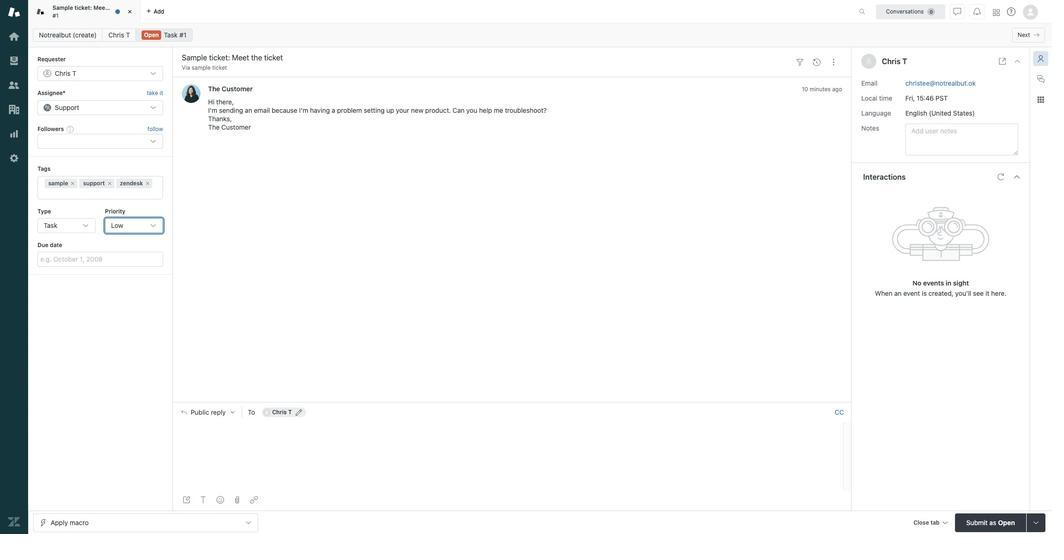 Task type: vqa. For each thing, say whether or not it's contained in the screenshot.
Compare plans
no



Task type: locate. For each thing, give the bounding box(es) containing it.
close image
[[125, 7, 135, 16]]

low
[[111, 222, 123, 230]]

meet
[[93, 4, 107, 11]]

remove image right support
[[107, 181, 112, 186]]

chris t inside the requester element
[[55, 70, 76, 78]]

i'm down hi
[[208, 107, 217, 115]]

1 vertical spatial ticket
[[212, 64, 227, 71]]

remove image
[[70, 181, 76, 186], [107, 181, 112, 186]]

me
[[494, 107, 503, 115]]

notrealbut (create)
[[39, 31, 97, 39]]

0 horizontal spatial remove image
[[70, 181, 76, 186]]

1 i'm from the left
[[208, 107, 217, 115]]

t down close image
[[126, 31, 130, 39]]

#1 down sample
[[52, 12, 59, 19]]

ticket right the at the top of page
[[119, 4, 135, 11]]

chris t down requester
[[55, 70, 76, 78]]

tab
[[28, 0, 141, 23]]

the up hi
[[208, 85, 220, 93]]

remove image for sample
[[70, 181, 76, 186]]

10 minutes ago text field
[[802, 86, 842, 93]]

1 horizontal spatial i'm
[[299, 107, 308, 115]]

apply
[[51, 519, 68, 527]]

0 horizontal spatial sample
[[48, 180, 68, 187]]

close
[[914, 519, 929, 527]]

see
[[973, 289, 984, 297]]

email
[[254, 107, 270, 115]]

ticket
[[119, 4, 135, 11], [212, 64, 227, 71]]

remove image
[[145, 181, 150, 186]]

to
[[248, 409, 255, 417]]

0 vertical spatial ticket
[[119, 4, 135, 11]]

zendesk products image
[[993, 9, 1000, 16]]

1 the from the top
[[208, 85, 220, 93]]

#1 inside sample ticket: meet the ticket #1
[[52, 12, 59, 19]]

having
[[310, 107, 330, 115]]

Add user notes text field
[[905, 124, 1018, 155]]

chris down requester
[[55, 70, 71, 78]]

sending
[[219, 107, 243, 115]]

followers
[[37, 125, 64, 133]]

filter image
[[796, 58, 804, 66]]

avatar image
[[182, 85, 201, 103]]

tabs tab list
[[28, 0, 849, 23]]

main element
[[0, 0, 28, 535]]

it inside no events in sight when an event is created, you'll see it here.
[[986, 289, 989, 297]]

date
[[50, 242, 62, 249]]

customer down "sending"
[[221, 123, 251, 131]]

Subject field
[[180, 52, 790, 63]]

an left email
[[245, 107, 252, 115]]

ticket up the customer
[[212, 64, 227, 71]]

customer
[[222, 85, 253, 93], [221, 123, 251, 131]]

customer up there,
[[222, 85, 253, 93]]

1 vertical spatial it
[[986, 289, 989, 297]]

event
[[903, 289, 920, 297]]

t inside secondary element
[[126, 31, 130, 39]]

1 horizontal spatial #1
[[179, 31, 186, 39]]

in
[[946, 279, 951, 287]]

open inside secondary element
[[144, 31, 159, 38]]

1 vertical spatial an
[[894, 289, 902, 297]]

events image
[[813, 58, 821, 66]]

task
[[164, 31, 178, 39], [44, 222, 57, 230]]

the down thanks,
[[208, 123, 220, 131]]

requester element
[[37, 66, 163, 81]]

it right see
[[986, 289, 989, 297]]

t
[[126, 31, 130, 39], [902, 57, 907, 66], [72, 70, 76, 78], [288, 409, 292, 416]]

task inside secondary element
[[164, 31, 178, 39]]

an left event
[[894, 289, 902, 297]]

notes
[[861, 124, 879, 132]]

an inside no events in sight when an event is created, you'll see it here.
[[894, 289, 902, 297]]

interactions
[[863, 173, 906, 181]]

t up support
[[72, 70, 76, 78]]

user image
[[866, 59, 872, 64], [867, 59, 871, 64]]

support
[[83, 180, 105, 187]]

because
[[272, 107, 297, 115]]

ticket:
[[74, 4, 92, 11]]

task inside popup button
[[44, 222, 57, 230]]

ticket actions image
[[830, 58, 837, 66]]

task down add
[[164, 31, 178, 39]]

0 vertical spatial the
[[208, 85, 220, 93]]

notifications image
[[973, 8, 981, 15]]

chris t up time
[[882, 57, 907, 66]]

open left task #1
[[144, 31, 159, 38]]

an inside hi there, i'm sending an email because i'm having a problem setting up your new product. can you help me troubleshoot? thanks, the customer
[[245, 107, 252, 115]]

2 remove image from the left
[[107, 181, 112, 186]]

the
[[208, 85, 220, 93], [208, 123, 220, 131]]

conversations button
[[876, 4, 945, 19]]

take it
[[147, 90, 163, 97]]

0 vertical spatial task
[[164, 31, 178, 39]]

1 vertical spatial task
[[44, 222, 57, 230]]

open right as
[[998, 519, 1015, 527]]

when
[[875, 289, 893, 297]]

0 horizontal spatial task
[[44, 222, 57, 230]]

0 vertical spatial #1
[[52, 12, 59, 19]]

customer context image
[[1037, 55, 1045, 62]]

#1 up via
[[179, 31, 186, 39]]

an
[[245, 107, 252, 115], [894, 289, 902, 297]]

sample down tags
[[48, 180, 68, 187]]

1 vertical spatial #1
[[179, 31, 186, 39]]

ago
[[832, 86, 842, 93]]

submit
[[966, 519, 988, 527]]

(united
[[929, 109, 951, 117]]

christee@notrealbut.ok
[[905, 79, 976, 87]]

add link (cmd k) image
[[250, 497, 258, 504]]

chris up time
[[882, 57, 901, 66]]

apply macro
[[51, 519, 89, 527]]

requester
[[37, 56, 66, 63]]

1 vertical spatial customer
[[221, 123, 251, 131]]

the customer link
[[208, 85, 253, 93]]

chris down the at the top of page
[[108, 31, 124, 39]]

chris t
[[108, 31, 130, 39], [882, 57, 907, 66], [55, 70, 76, 78], [272, 409, 292, 416]]

0 horizontal spatial open
[[144, 31, 159, 38]]

t up fri,
[[902, 57, 907, 66]]

0 vertical spatial open
[[144, 31, 159, 38]]

fri, 15:46 pst
[[905, 94, 948, 102]]

there,
[[216, 98, 234, 106]]

admin image
[[8, 152, 20, 164]]

chris t link
[[102, 29, 136, 42]]

english
[[905, 109, 927, 117]]

chris t down close image
[[108, 31, 130, 39]]

0 horizontal spatial ticket
[[119, 4, 135, 11]]

1 remove image from the left
[[70, 181, 76, 186]]

up
[[386, 107, 394, 115]]

assignee* element
[[37, 100, 163, 115]]

remove image left support
[[70, 181, 76, 186]]

follow button
[[147, 125, 163, 134]]

0 horizontal spatial #1
[[52, 12, 59, 19]]

tags
[[37, 166, 51, 173]]

sample right via
[[192, 64, 211, 71]]

info on adding followers image
[[67, 126, 74, 133]]

the inside hi there, i'm sending an email because i'm having a problem setting up your new product. can you help me troubleshoot? thanks, the customer
[[208, 123, 220, 131]]

#1
[[52, 12, 59, 19], [179, 31, 186, 39]]

i'm left having
[[299, 107, 308, 115]]

you
[[466, 107, 477, 115]]

0 vertical spatial it
[[160, 90, 163, 97]]

0 vertical spatial an
[[245, 107, 252, 115]]

1 horizontal spatial task
[[164, 31, 178, 39]]

1 horizontal spatial remove image
[[107, 181, 112, 186]]

1 horizontal spatial an
[[894, 289, 902, 297]]

0 horizontal spatial an
[[245, 107, 252, 115]]

add attachment image
[[233, 497, 241, 504]]

sample
[[192, 64, 211, 71], [48, 180, 68, 187]]

macro
[[70, 519, 89, 527]]

0 vertical spatial sample
[[192, 64, 211, 71]]

chris inside chris t link
[[108, 31, 124, 39]]

0 horizontal spatial it
[[160, 90, 163, 97]]

1 horizontal spatial sample
[[192, 64, 211, 71]]

problem
[[337, 107, 362, 115]]

chris
[[108, 31, 124, 39], [882, 57, 901, 66], [55, 70, 71, 78], [272, 409, 287, 416]]

priority
[[105, 208, 125, 215]]

tab containing sample ticket: meet the ticket
[[28, 0, 141, 23]]

time
[[879, 94, 892, 102]]

10 minutes ago
[[802, 86, 842, 93]]

it right 'take' at the top of page
[[160, 90, 163, 97]]

task down the type
[[44, 222, 57, 230]]

take it button
[[147, 89, 163, 98]]

troubleshoot?
[[505, 107, 547, 115]]

2 the from the top
[[208, 123, 220, 131]]

#1 inside secondary element
[[179, 31, 186, 39]]

get started image
[[8, 30, 20, 43]]

close tab button
[[909, 514, 951, 534]]

type
[[37, 208, 51, 215]]

2 i'm from the left
[[299, 107, 308, 115]]

1 horizontal spatial it
[[986, 289, 989, 297]]

your
[[396, 107, 409, 115]]

cc button
[[835, 409, 844, 417]]

view more details image
[[999, 58, 1006, 65]]

submit as open
[[966, 519, 1015, 527]]

tab
[[931, 519, 940, 527]]

1 vertical spatial the
[[208, 123, 220, 131]]

1 vertical spatial open
[[998, 519, 1015, 527]]

0 horizontal spatial i'm
[[208, 107, 217, 115]]



Task type: describe. For each thing, give the bounding box(es) containing it.
new
[[411, 107, 423, 115]]

organizations image
[[8, 104, 20, 116]]

fri,
[[905, 94, 915, 102]]

can
[[453, 107, 465, 115]]

the
[[109, 4, 118, 11]]

created,
[[929, 289, 954, 297]]

language
[[861, 109, 891, 117]]

1 horizontal spatial open
[[998, 519, 1015, 527]]

secondary element
[[28, 26, 1052, 45]]

hi there, i'm sending an email because i'm having a problem setting up your new product. can you help me troubleshoot? thanks, the customer
[[208, 98, 547, 131]]

task for task #1
[[164, 31, 178, 39]]

cc
[[835, 409, 844, 417]]

due date
[[37, 242, 62, 249]]

task button
[[37, 218, 96, 233]]

via
[[182, 64, 190, 71]]

local time
[[861, 94, 892, 102]]

task #1
[[164, 31, 186, 39]]

the customer
[[208, 85, 253, 93]]

public reply
[[191, 409, 226, 417]]

pst
[[936, 94, 948, 102]]

draft mode image
[[183, 497, 190, 504]]

insert emojis image
[[217, 497, 224, 504]]

notrealbut
[[39, 31, 71, 39]]

zendesk
[[120, 180, 143, 187]]

conversations
[[886, 8, 924, 15]]

displays possible ticket submission types image
[[1032, 519, 1040, 527]]

setting
[[364, 107, 385, 115]]

christee@notrealbut.ok image
[[263, 409, 270, 417]]

sight
[[953, 279, 969, 287]]

Due date field
[[37, 252, 163, 267]]

states)
[[953, 109, 975, 117]]

reply
[[211, 409, 226, 417]]

ticket inside sample ticket: meet the ticket #1
[[119, 4, 135, 11]]

apps image
[[1037, 96, 1045, 104]]

t left edit user 'icon'
[[288, 409, 292, 416]]

via sample ticket
[[182, 64, 227, 71]]

15:46
[[917, 94, 934, 102]]

thanks,
[[208, 115, 232, 123]]

help
[[479, 107, 492, 115]]

0 vertical spatial customer
[[222, 85, 253, 93]]

add
[[154, 8, 164, 15]]

zendesk support image
[[8, 6, 20, 18]]

close image
[[1014, 58, 1021, 65]]

take
[[147, 90, 158, 97]]

sample ticket: meet the ticket #1
[[52, 4, 135, 19]]

follow
[[147, 126, 163, 133]]

a
[[332, 107, 335, 115]]

hi
[[208, 98, 214, 106]]

assignee*
[[37, 90, 65, 97]]

email
[[861, 79, 878, 87]]

add button
[[141, 0, 170, 23]]

low button
[[105, 218, 163, 233]]

reporting image
[[8, 128, 20, 140]]

format text image
[[200, 497, 207, 504]]

task for task
[[44, 222, 57, 230]]

chris t right christee@notrealbut.ok icon
[[272, 409, 292, 416]]

next button
[[1012, 28, 1045, 43]]

sample
[[52, 4, 73, 11]]

events
[[923, 279, 944, 287]]

chris right christee@notrealbut.ok icon
[[272, 409, 287, 416]]

chris t inside chris t link
[[108, 31, 130, 39]]

customer inside hi there, i'm sending an email because i'm having a problem setting up your new product. can you help me troubleshoot? thanks, the customer
[[221, 123, 251, 131]]

followers element
[[37, 134, 163, 149]]

notrealbut (create) button
[[33, 29, 103, 42]]

minutes
[[810, 86, 831, 93]]

hide composer image
[[508, 399, 516, 406]]

english (united states)
[[905, 109, 975, 117]]

1 vertical spatial sample
[[48, 180, 68, 187]]

no events in sight when an event is created, you'll see it here.
[[875, 279, 1007, 297]]

as
[[989, 519, 996, 527]]

views image
[[8, 55, 20, 67]]

next
[[1018, 31, 1030, 38]]

you'll
[[955, 289, 971, 297]]

support
[[55, 103, 79, 111]]

10
[[802, 86, 808, 93]]

local
[[861, 94, 877, 102]]

(create)
[[73, 31, 97, 39]]

here.
[[991, 289, 1007, 297]]

it inside take it button
[[160, 90, 163, 97]]

customers image
[[8, 79, 20, 91]]

zendesk image
[[8, 516, 20, 529]]

public reply button
[[173, 403, 242, 423]]

chris inside the requester element
[[55, 70, 71, 78]]

button displays agent's chat status as invisible. image
[[954, 8, 961, 15]]

public
[[191, 409, 209, 417]]

due
[[37, 242, 48, 249]]

edit user image
[[296, 410, 302, 416]]

1 horizontal spatial ticket
[[212, 64, 227, 71]]

remove image for support
[[107, 181, 112, 186]]

close tab
[[914, 519, 940, 527]]

get help image
[[1007, 7, 1016, 16]]

product.
[[425, 107, 451, 115]]



